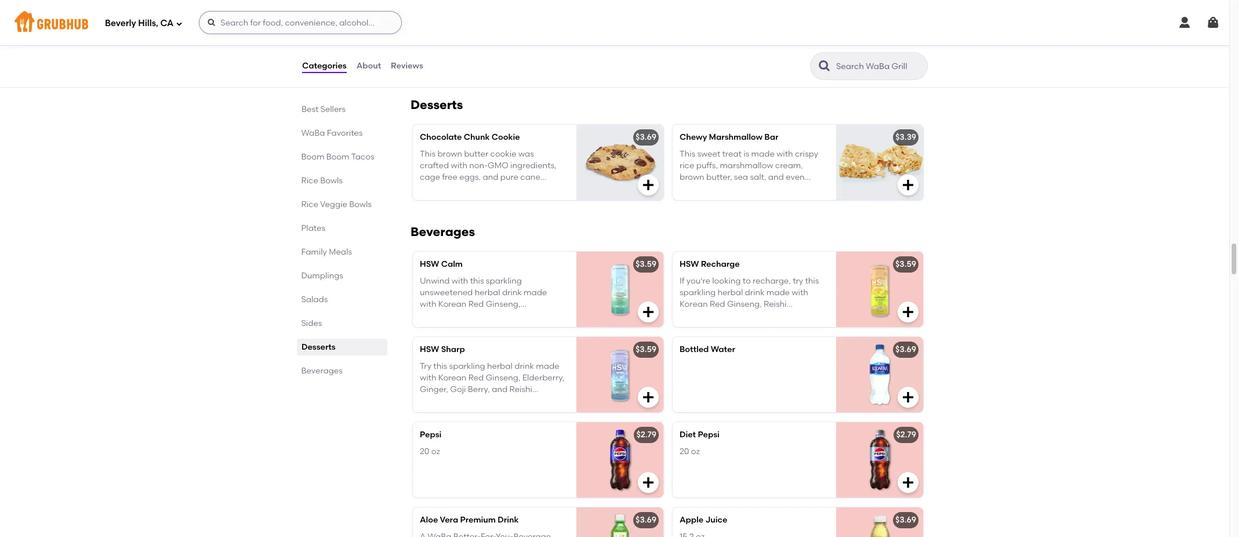 Task type: locate. For each thing, give the bounding box(es) containing it.
water
[[711, 345, 735, 355]]

1 horizontal spatial beverages
[[411, 225, 475, 239]]

hills,
[[138, 18, 158, 28]]

hsw recharge
[[680, 259, 740, 269]]

made
[[536, 361, 559, 371]]

boom down the waba
[[302, 152, 325, 162]]

2 20 from the left
[[680, 446, 689, 456]]

1 oz from the left
[[431, 446, 440, 456]]

pepsi
[[420, 430, 442, 440], [698, 430, 720, 440]]

recharge
[[701, 259, 740, 269]]

20
[[420, 446, 429, 456], [680, 446, 689, 456]]

marshmallow
[[709, 132, 763, 142]]

1 vertical spatial desserts
[[302, 342, 336, 352]]

oz for diet pepsi
[[691, 446, 700, 456]]

0 horizontal spatial desserts
[[302, 342, 336, 352]]

$3.59
[[636, 259, 657, 269], [895, 259, 916, 269], [636, 345, 657, 355]]

ginseng,
[[486, 373, 521, 383]]

0 vertical spatial bowls
[[321, 176, 343, 186]]

svg image
[[1178, 16, 1192, 30], [1206, 16, 1220, 30], [207, 18, 217, 27], [176, 20, 183, 27], [641, 51, 655, 65], [641, 178, 655, 192], [901, 178, 915, 192], [641, 305, 655, 319], [901, 391, 915, 404], [641, 476, 655, 490], [901, 476, 915, 490]]

beverly
[[105, 18, 136, 28]]

0 horizontal spatial 20
[[420, 446, 429, 456]]

sellers
[[320, 104, 346, 114]]

0 vertical spatial svg image
[[901, 51, 915, 65]]

$2.79
[[636, 430, 657, 440], [896, 430, 916, 440]]

rice veggie bowls
[[302, 200, 372, 209]]

0 horizontal spatial oz
[[431, 446, 440, 456]]

goji
[[450, 385, 466, 395]]

1 vertical spatial beverages
[[302, 366, 343, 376]]

sparkling
[[449, 361, 485, 371]]

hsw left calm
[[420, 259, 439, 269]]

sides tab
[[302, 317, 383, 329]]

$3.39
[[896, 132, 916, 142]]

0 horizontal spatial boom
[[302, 152, 325, 162]]

reviews
[[391, 61, 423, 71]]

$3.69 for chocolate chunk cookie
[[636, 132, 657, 142]]

chewy marshmallow bar image
[[836, 125, 923, 200]]

rice bowls
[[302, 176, 343, 186]]

apple juice
[[680, 515, 728, 525]]

bowls
[[321, 176, 343, 186], [350, 200, 372, 209]]

focus
[[454, 408, 475, 418]]

herbal
[[487, 361, 513, 371]]

1 horizontal spatial oz
[[691, 446, 700, 456]]

2 pepsi from the left
[[698, 430, 720, 440]]

$3.69 for apple juice
[[896, 515, 916, 525]]

apple
[[680, 515, 704, 525]]

concentration!
[[495, 408, 553, 418]]

hsw for hsw calm
[[420, 259, 439, 269]]

1 20 from the left
[[420, 446, 429, 456]]

hsw for hsw recharge
[[680, 259, 699, 269]]

veggie
[[320, 200, 348, 209]]

bottled
[[680, 345, 709, 355]]

bowls up veggie
[[321, 176, 343, 186]]

oz down diet pepsi
[[691, 446, 700, 456]]

dumplings tab
[[302, 270, 383, 282]]

0 horizontal spatial pepsi
[[420, 430, 442, 440]]

2 $2.79 from the left
[[896, 430, 916, 440]]

0 horizontal spatial beverages
[[302, 366, 343, 376]]

20 down improve at the bottom
[[420, 446, 429, 456]]

20 oz for pepsi
[[420, 446, 440, 456]]

search icon image
[[818, 59, 832, 73]]

pepsi right diet
[[698, 430, 720, 440]]

beverages
[[411, 225, 475, 239], [302, 366, 343, 376]]

korean
[[438, 373, 467, 383]]

0 vertical spatial rice
[[302, 176, 319, 186]]

1 horizontal spatial $2.79
[[896, 430, 916, 440]]

diet
[[680, 430, 696, 440]]

1 vertical spatial bowls
[[350, 200, 372, 209]]

pepsi down improve at the bottom
[[420, 430, 442, 440]]

2 vertical spatial svg image
[[641, 391, 655, 404]]

rice up rice veggie bowls
[[302, 176, 319, 186]]

0 vertical spatial desserts
[[411, 98, 463, 112]]

diet pepsi image
[[836, 422, 923, 498]]

hsw left recharge
[[680, 259, 699, 269]]

aloe
[[420, 515, 438, 525]]

categories
[[302, 61, 347, 71]]

$3.59 for $3.69
[[636, 345, 657, 355]]

desserts down sides
[[302, 342, 336, 352]]

1 horizontal spatial pepsi
[[698, 430, 720, 440]]

juice
[[706, 515, 728, 525]]

tacos
[[352, 152, 375, 162]]

salads tab
[[302, 293, 383, 306]]

0 horizontal spatial bowls
[[321, 176, 343, 186]]

1 rice from the top
[[302, 176, 319, 186]]

pepsi image
[[577, 422, 664, 498]]

20 down diet
[[680, 446, 689, 456]]

1 horizontal spatial boom
[[327, 152, 350, 162]]

hsw up try on the bottom left of the page
[[420, 345, 439, 355]]

boom up rice bowls tab
[[327, 152, 350, 162]]

1 $2.79 from the left
[[636, 430, 657, 440]]

bowls right veggie
[[350, 200, 372, 209]]

rice left veggie
[[302, 200, 319, 209]]

beverages up hsw calm
[[411, 225, 475, 239]]

and down which
[[477, 408, 493, 418]]

20 oz down diet
[[680, 446, 700, 456]]

1 20 oz from the left
[[420, 446, 440, 456]]

rice
[[302, 176, 319, 186], [302, 200, 319, 209]]

hsw
[[420, 259, 439, 269], [680, 259, 699, 269], [420, 345, 439, 355]]

0 horizontal spatial 20 oz
[[420, 446, 440, 456]]

ca
[[160, 18, 174, 28]]

hsw calm image
[[577, 252, 664, 327]]

about
[[357, 61, 381, 71]]

aloe vera premium drink image
[[577, 508, 664, 537]]

2 oz from the left
[[691, 446, 700, 456]]

and up are
[[492, 385, 508, 395]]

1 vertical spatial rice
[[302, 200, 319, 209]]

cookie
[[492, 132, 520, 142]]

favorites
[[327, 128, 363, 138]]

beverly hills, ca
[[105, 18, 174, 28]]

2 20 oz from the left
[[680, 446, 700, 456]]

hsw recharge image
[[836, 252, 923, 327]]

20 oz down improve at the bottom
[[420, 446, 440, 456]]

with
[[420, 373, 436, 383]]

chocolate chunk cookie
[[420, 132, 520, 142]]

1 horizontal spatial 20 oz
[[680, 446, 700, 456]]

desserts
[[411, 98, 463, 112], [302, 342, 336, 352]]

0 horizontal spatial $2.79
[[636, 430, 657, 440]]

family
[[302, 247, 327, 257]]

1 boom from the left
[[302, 152, 325, 162]]

oz for pepsi
[[431, 446, 440, 456]]

desserts inside 'desserts' 'tab'
[[302, 342, 336, 352]]

which
[[466, 396, 489, 406]]

desserts up chocolate
[[411, 98, 463, 112]]

meals
[[329, 247, 352, 257]]

boom boom tacos
[[302, 152, 375, 162]]

mushroom,
[[420, 396, 464, 406]]

1 horizontal spatial bowls
[[350, 200, 372, 209]]

2 rice from the top
[[302, 200, 319, 209]]

1 vertical spatial svg image
[[901, 305, 915, 319]]

svg image for hsw recharge
[[901, 305, 915, 319]]

$3.69 for aloe vera premium drink
[[636, 515, 657, 525]]

svg image
[[901, 51, 915, 65], [901, 305, 915, 319], [641, 391, 655, 404]]

waba favorites tab
[[302, 127, 383, 139]]

1 pepsi from the left
[[420, 430, 442, 440]]

rice veggie bowls tab
[[302, 198, 383, 211]]

family meals
[[302, 247, 352, 257]]

1 horizontal spatial 20
[[680, 446, 689, 456]]

boom
[[302, 152, 325, 162], [327, 152, 350, 162]]

oz down improve at the bottom
[[431, 446, 440, 456]]

best sellers tab
[[302, 103, 383, 115]]

bowls inside rice bowls tab
[[321, 176, 343, 186]]

Search WaBa Grill search field
[[835, 61, 924, 72]]

drink
[[498, 515, 519, 525]]

waba
[[302, 128, 325, 138]]

$3.69
[[636, 132, 657, 142], [896, 345, 916, 355], [636, 515, 657, 525], [896, 515, 916, 525]]

beverages down 'desserts' 'tab'
[[302, 366, 343, 376]]

oz
[[431, 446, 440, 456], [691, 446, 700, 456]]

and
[[492, 385, 508, 395], [477, 408, 493, 418]]

20 oz
[[420, 446, 440, 456], [680, 446, 700, 456]]



Task type: vqa. For each thing, say whether or not it's contained in the screenshot.
Calm
yes



Task type: describe. For each thing, give the bounding box(es) containing it.
desserts tab
[[302, 341, 383, 353]]

vera
[[440, 515, 458, 525]]

ginger,
[[420, 385, 448, 395]]

$3.59 for $3.59
[[636, 259, 657, 269]]

best
[[302, 104, 319, 114]]

svg image for hsw sharp
[[641, 391, 655, 404]]

about button
[[356, 45, 382, 87]]

calm
[[441, 259, 463, 269]]

0 vertical spatial beverages
[[411, 225, 475, 239]]

aloe vera premium drink
[[420, 515, 519, 525]]

plates
[[302, 223, 326, 233]]

to
[[533, 396, 542, 406]]

hsw for hsw sharp
[[420, 345, 439, 355]]

2 boom from the left
[[327, 152, 350, 162]]

try this sparkling herbal drink made with korean red ginseng, elderberry, ginger, goji berry, and reishi mushroom, which are known to improve focus and concentration!
[[420, 361, 565, 418]]

salads
[[302, 295, 328, 304]]

this
[[433, 361, 447, 371]]

red
[[468, 373, 484, 383]]

beverages tab
[[302, 365, 383, 377]]

side wonton strips image
[[836, 0, 923, 73]]

known
[[506, 396, 532, 406]]

rice bowls tab
[[302, 175, 383, 187]]

waba favorites
[[302, 128, 363, 138]]

dumplings
[[302, 271, 344, 281]]

rice for rice bowls
[[302, 176, 319, 186]]

plates tab
[[302, 222, 383, 234]]

sharp
[[441, 345, 465, 355]]

chewy
[[680, 132, 707, 142]]

premium
[[460, 515, 496, 525]]

bottled water
[[680, 345, 735, 355]]

chunk
[[464, 132, 490, 142]]

sauces image
[[577, 0, 664, 73]]

bar
[[765, 132, 779, 142]]

$2.79 for diet pepsi
[[896, 430, 916, 440]]

diet pepsi
[[680, 430, 720, 440]]

1 horizontal spatial desserts
[[411, 98, 463, 112]]

1 vertical spatial and
[[477, 408, 493, 418]]

0 vertical spatial and
[[492, 385, 508, 395]]

bowls inside rice veggie bowls tab
[[350, 200, 372, 209]]

hsw sharp image
[[577, 337, 664, 413]]

bottled water image
[[836, 337, 923, 413]]

chocolate chunk cookie image
[[577, 125, 664, 200]]

reishi
[[510, 385, 532, 395]]

boom boom tacos tab
[[302, 151, 383, 163]]

20 for diet pepsi
[[680, 446, 689, 456]]

hsw calm
[[420, 259, 463, 269]]

20 oz for diet pepsi
[[680, 446, 700, 456]]

best sellers
[[302, 104, 346, 114]]

$2.79 for pepsi
[[636, 430, 657, 440]]

elderberry,
[[523, 373, 565, 383]]

berry,
[[468, 385, 490, 395]]

Search for food, convenience, alcohol... search field
[[199, 11, 402, 34]]

try
[[420, 361, 432, 371]]

drink
[[515, 361, 534, 371]]

family meals tab
[[302, 246, 383, 258]]

reviews button
[[390, 45, 424, 87]]

improve
[[420, 408, 452, 418]]

are
[[491, 396, 504, 406]]

rice for rice veggie bowls
[[302, 200, 319, 209]]

chocolate
[[420, 132, 462, 142]]

categories button
[[302, 45, 347, 87]]

apple juice image
[[836, 508, 923, 537]]

20 for pepsi
[[420, 446, 429, 456]]

chewy marshmallow bar
[[680, 132, 779, 142]]

beverages inside tab
[[302, 366, 343, 376]]

main navigation navigation
[[0, 0, 1230, 45]]

sides
[[302, 318, 322, 328]]

hsw sharp
[[420, 345, 465, 355]]



